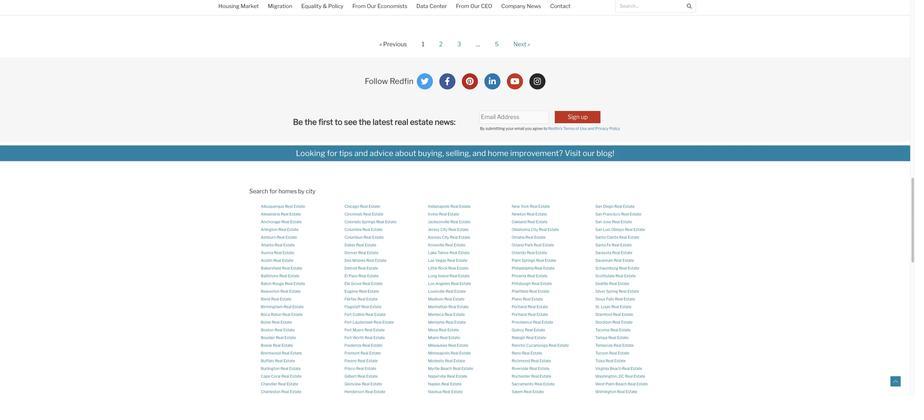Task type: locate. For each thing, give the bounding box(es) containing it.
real down the manhattan real estate link
[[445, 312, 453, 317]]

real up birmingham
[[271, 297, 279, 301]]

kansas
[[428, 235, 441, 240]]

0 vertical spatial palm
[[512, 258, 521, 263]]

1 vertical spatial santa
[[596, 243, 606, 247]]

real down washington, dc real estate link
[[628, 382, 636, 386]]

real up savannah real estate link
[[613, 250, 620, 255]]

real
[[285, 204, 293, 209], [360, 204, 368, 209], [451, 204, 459, 209], [530, 204, 538, 209], [615, 204, 623, 209], [281, 212, 289, 216], [363, 212, 371, 216], [439, 212, 447, 216], [527, 212, 535, 216], [622, 212, 629, 216], [282, 219, 289, 224], [377, 219, 384, 224], [451, 219, 459, 224], [528, 219, 536, 224], [612, 219, 620, 224], [279, 227, 286, 232], [363, 227, 370, 232], [449, 227, 457, 232], [539, 227, 547, 232], [625, 227, 633, 232], [277, 235, 285, 240], [364, 235, 372, 240], [450, 235, 458, 240], [526, 235, 534, 240], [620, 235, 627, 240], [275, 243, 283, 247], [356, 243, 364, 247], [445, 243, 453, 247], [534, 243, 542, 247], [612, 243, 620, 247], [274, 250, 282, 255], [358, 250, 366, 255], [450, 250, 458, 255], [527, 250, 535, 255], [613, 250, 620, 255], [273, 258, 281, 263], [367, 258, 374, 263], [448, 258, 455, 263], [537, 258, 544, 263], [614, 258, 622, 263], [282, 266, 290, 271], [358, 266, 366, 271], [449, 266, 456, 271], [535, 266, 543, 271], [620, 266, 627, 271], [279, 273, 287, 278], [359, 273, 367, 278], [450, 273, 458, 278], [528, 273, 535, 278], [616, 273, 624, 278], [285, 281, 293, 286], [363, 281, 370, 286], [451, 281, 459, 286], [532, 281, 540, 286], [609, 281, 617, 286], [281, 289, 288, 294], [359, 289, 367, 294], [446, 289, 454, 294], [530, 289, 537, 294], [619, 289, 627, 294], [271, 297, 279, 301], [358, 297, 366, 301], [445, 297, 452, 301], [523, 297, 531, 301], [615, 297, 623, 301], [284, 304, 292, 309], [362, 304, 369, 309], [449, 304, 457, 309], [528, 304, 536, 309], [612, 304, 620, 309], [283, 312, 290, 317], [366, 312, 374, 317], [445, 312, 453, 317], [528, 312, 536, 317], [613, 312, 621, 317], [272, 320, 280, 325], [374, 320, 382, 325], [446, 320, 454, 325], [533, 320, 541, 325], [613, 320, 621, 325], [275, 328, 283, 332], [365, 328, 373, 332], [439, 328, 447, 332], [525, 328, 533, 332], [611, 328, 619, 332], [276, 335, 284, 340], [365, 335, 373, 340], [440, 335, 448, 340], [526, 335, 534, 340], [609, 335, 617, 340], [273, 343, 281, 348], [363, 343, 370, 348], [448, 343, 456, 348], [549, 343, 557, 348], [614, 343, 622, 348], [282, 351, 290, 356], [361, 351, 369, 356], [451, 351, 459, 356], [522, 351, 530, 356], [610, 351, 617, 356], [275, 358, 283, 363], [358, 358, 366, 363], [445, 358, 453, 363], [531, 358, 539, 363], [606, 358, 614, 363], [281, 366, 289, 371], [356, 366, 364, 371], [453, 366, 461, 371], [530, 366, 537, 371], [622, 366, 630, 371], [282, 374, 289, 379], [358, 374, 366, 379], [447, 374, 455, 379], [531, 374, 539, 379], [625, 374, 633, 379], [278, 382, 286, 386], [362, 382, 370, 386], [442, 382, 450, 386], [535, 382, 543, 386], [628, 382, 636, 386], [282, 389, 289, 394], [365, 389, 373, 394], [443, 389, 451, 394], [524, 389, 532, 394], [617, 389, 625, 394]]

real down the fort collins real estate link
[[374, 320, 382, 325]]

denver real estate link
[[345, 250, 379, 255]]

our left ceo
[[471, 3, 480, 9]]

charleston real estate link
[[261, 389, 302, 394]]

columbus
[[345, 235, 363, 240]]

alexandria real estate link
[[261, 212, 301, 216]]

elk grove real estate link
[[345, 281, 383, 286]]

real down elk grove real estate link
[[359, 289, 367, 294]]

springs down orlando real estate link
[[522, 258, 536, 263]]

stamford real estate link
[[596, 312, 634, 317]]

real up richmond
[[522, 351, 530, 356]]

2 santa from the top
[[596, 243, 606, 247]]

real down palm springs real estate link
[[535, 266, 543, 271]]

policy right &
[[328, 3, 344, 9]]

« previous
[[380, 41, 407, 48]]

0 horizontal spatial springs
[[362, 219, 376, 224]]

real up 'dc'
[[622, 366, 630, 371]]

1 vertical spatial portland
[[512, 312, 527, 317]]

0 horizontal spatial from
[[353, 3, 366, 9]]

plano
[[512, 297, 522, 301]]

and left home
[[473, 149, 486, 158]]

youtube image
[[511, 77, 519, 85]]

1 from from the left
[[353, 3, 366, 9]]

real down mesa real estate link
[[440, 335, 448, 340]]

real down alexandria real estate link
[[282, 219, 289, 224]]

reno real estate link
[[512, 351, 542, 356]]

real down long island real estate link
[[451, 281, 459, 286]]

stamford
[[596, 312, 613, 317]]

frisco
[[345, 366, 356, 371]]

seattle real estate link
[[596, 281, 630, 286]]

phoenix real estate link
[[512, 273, 548, 278]]

for left tips
[[327, 149, 338, 158]]

1 the from the left
[[305, 118, 317, 127]]

beach down modesto real estate link
[[441, 366, 452, 371]]

0 vertical spatial santa
[[596, 235, 606, 240]]

our for ceo
[[471, 3, 480, 9]]

real up denver real estate link
[[356, 243, 364, 247]]

real right park at the right bottom
[[534, 243, 542, 247]]

real up alexandria real estate link
[[285, 204, 293, 209]]

real up columbus real estate link on the bottom
[[363, 227, 370, 232]]

new
[[512, 204, 520, 209]]

for for search
[[270, 188, 277, 195]]

5
[[495, 41, 499, 48]]

real down fort worth real estate link
[[363, 343, 370, 348]]

real up the fort collins real estate link
[[362, 304, 369, 309]]

2 our from the left
[[471, 3, 480, 9]]

naperville
[[428, 374, 447, 379]]

0 horizontal spatial for
[[270, 188, 277, 195]]

cucamonga
[[527, 343, 548, 348]]

real down rochester real estate link
[[535, 382, 543, 386]]

1 horizontal spatial palm
[[606, 382, 615, 386]]

1 horizontal spatial springs
[[522, 258, 536, 263]]

cincinnati
[[345, 212, 363, 216]]

0 horizontal spatial palm
[[512, 258, 521, 263]]

real down manteca real estate link
[[446, 320, 454, 325]]

city up knoxville real estate link
[[442, 235, 449, 240]]

first
[[319, 118, 333, 127]]

frisco real estate link
[[345, 366, 377, 371]]

the right "be"
[[305, 118, 317, 127]]

chandler
[[261, 382, 277, 386]]

visit
[[565, 149, 581, 158]]

fort
[[345, 312, 352, 317], [345, 320, 352, 325], [345, 328, 352, 332], [345, 335, 352, 340]]

little
[[428, 266, 438, 271]]

see
[[344, 118, 357, 127]]

scottsdale
[[596, 273, 615, 278]]

selling,
[[446, 149, 471, 158]]

market
[[241, 3, 259, 9]]

real down aurora real estate link
[[273, 258, 281, 263]]

springs inside chicago real estate cincinnati real estate colorado springs real estate columbia real estate columbus real estate dallas real estate denver real estate des moines real estate detroit real estate el paso real estate elk grove real estate eugene real estate fairfax real estate flagstaff real estate fort collins real estate fort lauderdale real estate fort myers real estate fort worth real estate frederick real estate fremont real estate fresno real estate frisco real estate gilbert real estate glenview real estate henderson real estate
[[362, 219, 376, 224]]

your
[[506, 126, 514, 131]]

center
[[430, 3, 447, 9]]

1 horizontal spatial policy
[[610, 126, 621, 131]]

next
[[514, 41, 527, 48]]

real up miami real estate link
[[439, 328, 447, 332]]

real right cucamonga in the bottom right of the page
[[549, 343, 557, 348]]

real down columbia real estate link
[[364, 235, 372, 240]]

real up schaumburg real estate link
[[614, 258, 622, 263]]

real down burlington real estate link at the left bottom of page
[[282, 374, 289, 379]]

bend
[[261, 297, 271, 301]]

real right moines
[[367, 258, 374, 263]]

lake
[[428, 250, 437, 255]]

real down schaumburg real estate link
[[616, 273, 624, 278]]

real up scottsdale real estate link
[[620, 266, 627, 271]]

1 vertical spatial springs
[[522, 258, 536, 263]]

real up obispo
[[612, 219, 620, 224]]

4 fort from the top
[[345, 335, 352, 340]]

1 horizontal spatial the
[[359, 118, 371, 127]]

st.
[[596, 304, 600, 309]]

boise
[[261, 320, 271, 325]]

instagram image
[[534, 77, 542, 85]]

&
[[323, 3, 327, 9]]

0 vertical spatial springs
[[362, 219, 376, 224]]

1 santa from the top
[[596, 235, 606, 240]]

palm springs real estate link
[[512, 258, 557, 263]]

island
[[438, 273, 449, 278]]

real down west palm beach real estate link
[[617, 389, 625, 394]]

arlington
[[261, 227, 278, 232]]

real down birmingham real estate link
[[283, 312, 290, 317]]

palm down orlando
[[512, 258, 521, 263]]

real down san diego real estate link
[[622, 212, 629, 216]]

baton rouge real estate link
[[261, 281, 305, 286]]

milwaukee
[[428, 343, 448, 348]]

real down jacksonville real estate link
[[449, 227, 457, 232]]

real right spring
[[619, 289, 627, 294]]

cape coral real estate link
[[261, 374, 302, 379]]

virginia beach real estate link
[[596, 366, 643, 371]]

real up manteca real estate link
[[449, 304, 457, 309]]

1 our from the left
[[367, 3, 377, 9]]

real down the baton rouge real estate 'link'
[[281, 289, 288, 294]]

boca
[[261, 312, 270, 317]]

city inside new york real estate newton real estate oakland real estate oklahoma city real estate omaha real estate orland park real estate orlando real estate palm springs real estate philadelphia real estate phoenix real estate pittsburgh real estate plainfield real estate plano real estate portland real estate portland real estate providence real estate quincy real estate raleigh real estate rancho cucamonga real estate reno real estate richmond real estate riverside real estate rochester real estate sacramento real estate salem real estate
[[531, 227, 538, 232]]

0 horizontal spatial our
[[367, 3, 377, 9]]

real up the manhattan real estate link
[[445, 297, 452, 301]]

0 horizontal spatial policy
[[328, 3, 344, 9]]

sarasota real estate link
[[596, 250, 633, 255]]

real down newton real estate link
[[528, 219, 536, 224]]

myrtle
[[428, 366, 440, 371]]

lauderdale
[[353, 320, 373, 325]]

aurora
[[261, 250, 273, 255]]

home
[[488, 149, 509, 158]]

pagination element
[[275, 38, 636, 51]]

you
[[525, 126, 532, 131]]

to left see
[[335, 118, 343, 127]]

from for from our ceo
[[456, 3, 469, 9]]

0 vertical spatial portland real estate link
[[512, 304, 548, 309]]

real down myrtle beach real estate link
[[447, 374, 455, 379]]

real up "sacramento real estate" link at the bottom of page
[[531, 374, 539, 379]]

real up quincy real estate link
[[533, 320, 541, 325]]

memphis real estate link
[[428, 320, 466, 325]]

real up nashua real estate link
[[442, 382, 450, 386]]

real up los angeles real estate link
[[450, 273, 458, 278]]

jersey
[[428, 227, 440, 232]]

real down naples real estate link in the bottom of the page
[[443, 389, 451, 394]]

orland park real estate link
[[512, 243, 554, 247]]

beach inside indianapolis real estate irvine real estate jacksonville real estate jersey city real estate kansas city real estate knoxville real estate lake tahoe real estate las vegas real estate little rock real estate long island real estate los angeles real estate louisville real estate madison real estate manhattan real estate manteca real estate memphis real estate mesa real estate miami real estate milwaukee real estate minneapolis real estate modesto real estate myrtle beach real estate naperville real estate naples real estate nashua real estate
[[441, 366, 452, 371]]

real up gilbert real estate link
[[356, 366, 364, 371]]

search image
[[687, 3, 692, 9]]

real up spring
[[609, 281, 617, 286]]

0 vertical spatial for
[[327, 149, 338, 158]]

las vegas real estate link
[[428, 258, 468, 263]]

salem
[[512, 389, 523, 394]]

dallas
[[345, 243, 356, 247]]

1 horizontal spatial and
[[473, 149, 486, 158]]

albuquerque
[[261, 204, 284, 209]]

manhattan
[[428, 304, 448, 309]]

naples real estate link
[[428, 382, 462, 386]]

pinterest image
[[466, 77, 474, 85]]

real down ashburn real estate link
[[275, 243, 283, 247]]

1 vertical spatial portland real estate link
[[512, 312, 548, 317]]

rock
[[439, 266, 448, 271]]

equality
[[301, 3, 322, 9]]

by submitting your email you agree to redfin's terms of use and privacy policy
[[480, 126, 621, 131]]

real up tucson real estate link
[[614, 343, 622, 348]]

facebook f image
[[444, 77, 452, 85]]

about
[[395, 149, 416, 158]]

st. louis real estate link
[[596, 304, 632, 309]]

migration
[[268, 3, 292, 9]]

portland real estate link down plano real estate link in the right of the page
[[512, 304, 548, 309]]

Email Address text field
[[480, 111, 549, 124]]

2 from from the left
[[456, 3, 469, 9]]

chicago real estate link
[[345, 204, 380, 209]]

linkedin in image
[[489, 77, 497, 85]]

estate
[[410, 118, 433, 127]]

real up naperville real estate link
[[453, 366, 461, 371]]

scottsdale real estate link
[[596, 273, 636, 278]]

orlando
[[512, 250, 526, 255]]

beaverton
[[261, 289, 280, 294]]

springs inside new york real estate newton real estate oakland real estate oklahoma city real estate omaha real estate orland park real estate orlando real estate palm springs real estate philadelphia real estate phoenix real estate pittsburgh real estate plainfield real estate plano real estate portland real estate portland real estate providence real estate quincy real estate raleigh real estate rancho cucamonga real estate reno real estate richmond real estate riverside real estate rochester real estate sacramento real estate salem real estate
[[522, 258, 536, 263]]

real down cincinnati real estate link
[[377, 219, 384, 224]]

minneapolis
[[428, 351, 450, 356]]

to
[[335, 118, 343, 127], [544, 126, 548, 131]]

be
[[293, 118, 303, 127]]

0 horizontal spatial the
[[305, 118, 317, 127]]

1 portland from the top
[[512, 304, 527, 309]]

fort down the flagstaff
[[345, 312, 352, 317]]

west palm beach real estate link
[[596, 382, 648, 386]]

of
[[576, 126, 580, 131]]

1 horizontal spatial from
[[456, 3, 469, 9]]

3 san from the top
[[596, 219, 603, 224]]

1 vertical spatial for
[[270, 188, 277, 195]]

economists
[[378, 3, 408, 9]]

None search field
[[616, 0, 697, 13]]

santa clarita real estate link
[[596, 235, 640, 240]]

1 horizontal spatial for
[[327, 149, 338, 158]]

oklahoma city real estate link
[[512, 227, 559, 232]]

real down jersey city real estate link
[[450, 235, 458, 240]]

0 vertical spatial portland
[[512, 304, 527, 309]]

madison real estate link
[[428, 297, 465, 301]]

real down 'arlington real estate' link
[[277, 235, 285, 240]]

dallas real estate link
[[345, 243, 377, 247]]

real up the irvine real estate link
[[451, 204, 459, 209]]

1 vertical spatial palm
[[606, 382, 615, 386]]

policy right 'privacy'
[[610, 126, 621, 131]]

1 vertical spatial policy
[[610, 126, 621, 131]]

real up eugene real estate link
[[363, 281, 370, 286]]

miami real estate link
[[428, 335, 460, 340]]

1 horizontal spatial our
[[471, 3, 480, 9]]

dc
[[619, 374, 625, 379]]

real down lake tahoe real estate link
[[448, 258, 455, 263]]

omaha
[[512, 235, 525, 240]]

rochester real estate link
[[512, 374, 552, 379]]

san left francisco
[[596, 212, 603, 216]]

None submit
[[555, 111, 601, 123]]



Task type: vqa. For each thing, say whether or not it's contained in the screenshot.
insights
no



Task type: describe. For each thing, give the bounding box(es) containing it.
real down temecula real estate link at the bottom of page
[[610, 351, 617, 356]]

palm inside new york real estate newton real estate oakland real estate oklahoma city real estate omaha real estate orland park real estate orlando real estate palm springs real estate philadelphia real estate phoenix real estate pittsburgh real estate plainfield real estate plano real estate portland real estate portland real estate providence real estate quincy real estate raleigh real estate rancho cucamonga real estate reno real estate richmond real estate riverside real estate rochester real estate sacramento real estate salem real estate
[[512, 258, 521, 263]]

stockton real estate link
[[596, 320, 633, 325]]

real down dallas real estate "link"
[[358, 250, 366, 255]]

sacramento real estate link
[[512, 382, 555, 386]]

equality & policy
[[301, 3, 344, 9]]

irvine
[[428, 212, 438, 216]]

real down "san luis obispo real estate" link
[[620, 235, 627, 240]]

twitter image
[[421, 77, 429, 85]]

real up rochester real estate link
[[530, 366, 537, 371]]

madison
[[428, 297, 444, 301]]

from for from our economists
[[353, 3, 366, 9]]

real down cape coral real estate link
[[278, 382, 286, 386]]

louisville
[[428, 289, 445, 294]]

1 san from the top
[[596, 204, 603, 209]]

las
[[428, 258, 435, 263]]

los angeles real estate link
[[428, 281, 471, 286]]

albuquerque real estate alexandria real estate anchorage real estate arlington real estate ashburn real estate atlanta real estate aurora real estate austin real estate bakersfield real estate baltimore real estate baton rouge real estate beaverton real estate bend real estate birmingham real estate boca raton real estate boise real estate boston real estate boulder real estate bowie real estate brentwood real estate buffalo real estate burlington real estate cape coral real estate chandler real estate charleston real estate
[[261, 204, 305, 394]]

for for looking
[[327, 149, 338, 158]]

lake tahoe real estate link
[[428, 250, 470, 255]]

2 fort from the top
[[345, 320, 352, 325]]

park
[[525, 243, 533, 247]]

angeles
[[436, 281, 450, 286]]

real down albuquerque real estate "link"
[[281, 212, 289, 216]]

real down tucson real estate link
[[606, 358, 614, 363]]

real down los angeles real estate link
[[446, 289, 454, 294]]

falls
[[607, 297, 615, 301]]

real down the glenview real estate link
[[365, 389, 373, 394]]

miami
[[428, 335, 439, 340]]

long island real estate link
[[428, 273, 470, 278]]

looking
[[296, 149, 325, 158]]

real down the atlanta real estate link
[[274, 250, 282, 255]]

1 horizontal spatial to
[[544, 126, 548, 131]]

Search... search field
[[616, 0, 683, 12]]

collins
[[353, 312, 365, 317]]

submitting
[[486, 126, 505, 131]]

real down minneapolis real estate link
[[445, 358, 453, 363]]

real down frederick real estate link
[[361, 351, 369, 356]]

real up long island real estate link
[[449, 266, 456, 271]]

1 fort from the top
[[345, 312, 352, 317]]

real up cape coral real estate link
[[281, 366, 289, 371]]

real up the colorado springs real estate link
[[363, 212, 371, 216]]

fresno
[[345, 358, 357, 363]]

1 portland real estate link from the top
[[512, 304, 548, 309]]

real down stamford real estate link
[[613, 320, 621, 325]]

0 horizontal spatial to
[[335, 118, 343, 127]]

henderson
[[345, 389, 365, 394]]

real down quincy real estate link
[[526, 335, 534, 340]]

albuquerque real estate link
[[261, 204, 305, 209]]

eugene real estate link
[[345, 289, 379, 294]]

real down sioux falls real estate link
[[612, 304, 620, 309]]

newton
[[512, 212, 526, 216]]

redfin's
[[549, 126, 563, 131]]

providence
[[512, 320, 533, 325]]

use
[[580, 126, 587, 131]]

san francisco real estate link
[[596, 212, 642, 216]]

cincinnati real estate link
[[345, 212, 384, 216]]

brentwood
[[261, 351, 281, 356]]

real up park at the right bottom
[[526, 235, 534, 240]]

real right fe
[[612, 243, 620, 247]]

frederick real estate link
[[345, 343, 383, 348]]

real up raleigh real estate "link"
[[525, 328, 533, 332]]

new york real estate link
[[512, 204, 550, 209]]

real down indianapolis
[[439, 212, 447, 216]]

stockton
[[596, 320, 612, 325]]

real down anchorage real estate link
[[279, 227, 286, 232]]

…
[[476, 41, 480, 48]]

sioux
[[596, 297, 606, 301]]

contact
[[550, 3, 571, 9]]

nashua real estate link
[[428, 389, 463, 394]]

company
[[502, 3, 526, 9]]

knoxville
[[428, 243, 445, 247]]

agree
[[533, 126, 543, 131]]

charleston
[[261, 389, 281, 394]]

raleigh
[[512, 335, 526, 340]]

real right obispo
[[625, 227, 633, 232]]

fairfax
[[345, 297, 357, 301]]

real down "pittsburgh real estate" link
[[530, 289, 537, 294]]

real up jersey city real estate link
[[451, 219, 459, 224]]

2 portland real estate link from the top
[[512, 312, 548, 317]]

0 horizontal spatial and
[[355, 149, 368, 158]]

chandler real estate link
[[261, 382, 298, 386]]

from our ceo link
[[452, 0, 497, 14]]

real down the tacoma real estate link
[[609, 335, 617, 340]]

burlington
[[261, 366, 280, 371]]

next »
[[514, 41, 530, 48]]

equality & policy link
[[297, 0, 348, 14]]

real down oakland real estate link
[[539, 227, 547, 232]]

buffalo
[[261, 358, 274, 363]]

bowie
[[261, 343, 272, 348]]

real down plainfield real estate link
[[523, 297, 531, 301]]

real up plainfield real estate link
[[532, 281, 540, 286]]

city up kansas city real estate link
[[441, 227, 448, 232]]

real up san francisco real estate link
[[615, 204, 623, 209]]

flagstaff real estate link
[[345, 304, 382, 309]]

3
[[458, 41, 461, 48]]

real up "pittsburgh real estate" link
[[528, 273, 535, 278]]

real down fremont real estate link
[[358, 358, 366, 363]]

real down "fort myers real estate" link
[[365, 335, 373, 340]]

real down frisco real estate link
[[358, 374, 366, 379]]

search for homes by city
[[249, 188, 316, 195]]

real down fort lauderdale real estate link
[[365, 328, 373, 332]]

3 fort from the top
[[345, 328, 352, 332]]

real right the rouge
[[285, 281, 293, 286]]

real down stockton real estate link
[[611, 328, 619, 332]]

glenview real estate link
[[345, 382, 382, 386]]

real up 'buffalo real estate' link
[[282, 351, 290, 356]]

plainfield
[[512, 289, 529, 294]]

columbus real estate link
[[345, 235, 384, 240]]

our
[[583, 149, 595, 158]]

0 vertical spatial policy
[[328, 3, 344, 9]]

palm inside san diego real estate san francisco real estate san jose real estate san luis obispo real estate santa clarita real estate santa fe real estate sarasota real estate savannah real estate schaumburg real estate scottsdale real estate seattle real estate silver spring real estate sioux falls real estate st. louis real estate stamford real estate stockton real estate tacoma real estate tampa real estate temecula real estate tucson real estate tulsa real estate virginia beach real estate washington, dc real estate west palm beach real estate wilmington real estate
[[606, 382, 615, 386]]

plainfield real estate link
[[512, 289, 550, 294]]

real up the boulder real estate link
[[275, 328, 283, 332]]

real up stockton real estate link
[[613, 312, 621, 317]]

real down silver spring real estate "link"
[[615, 297, 623, 301]]

real down new york real estate link
[[527, 212, 535, 216]]

4 san from the top
[[596, 227, 603, 232]]

colorado
[[345, 219, 361, 224]]

by
[[298, 188, 305, 195]]

real right 'dc'
[[625, 374, 633, 379]]

2 portland from the top
[[512, 312, 527, 317]]

real up fort lauderdale real estate link
[[366, 312, 374, 317]]

anchorage real estate link
[[261, 219, 302, 224]]

oakland
[[512, 219, 527, 224]]

real down the boulder real estate link
[[273, 343, 281, 348]]

real down "detroit real estate" link
[[359, 273, 367, 278]]

real up baltimore real estate link at the bottom left of page
[[282, 266, 290, 271]]

real up las vegas real estate link
[[450, 250, 458, 255]]

email
[[515, 126, 525, 131]]

real up burlington real estate link at the left bottom of page
[[275, 358, 283, 363]]

real up minneapolis real estate link
[[448, 343, 456, 348]]

real up riverside real estate link
[[531, 358, 539, 363]]

wilmington
[[596, 389, 617, 394]]

vegas
[[436, 258, 447, 263]]

from our economists
[[353, 3, 408, 9]]

»
[[528, 41, 530, 48]]

our for economists
[[367, 3, 377, 9]]

burlington real estate link
[[261, 366, 301, 371]]

birmingham
[[261, 304, 283, 309]]

2
[[439, 41, 443, 48]]

3 link
[[454, 38, 465, 51]]

bowie real estate link
[[261, 343, 293, 348]]

real up the baton rouge real estate 'link'
[[279, 273, 287, 278]]

diego
[[603, 204, 614, 209]]

fort lauderdale real estate link
[[345, 320, 394, 325]]

real right york
[[530, 204, 538, 209]]

real up boca raton real estate link
[[284, 304, 292, 309]]

real up henderson real estate link
[[362, 382, 370, 386]]

fort myers real estate link
[[345, 328, 385, 332]]

real up the philadelphia real estate link at the right
[[537, 258, 544, 263]]

york
[[521, 204, 529, 209]]

philadelphia
[[512, 266, 534, 271]]

real down chandler real estate link
[[282, 389, 289, 394]]

sioux falls real estate link
[[596, 297, 636, 301]]

boston real estate link
[[261, 328, 295, 332]]

real up "el paso real estate" "link"
[[358, 266, 366, 271]]

real up providence real estate link
[[528, 312, 536, 317]]

detroit real estate link
[[345, 266, 378, 271]]

obispo
[[612, 227, 624, 232]]

real down boston real estate link
[[276, 335, 284, 340]]

columbia
[[345, 227, 362, 232]]

2 san from the top
[[596, 212, 603, 216]]

real down kansas city real estate link
[[445, 243, 453, 247]]

follow redfin
[[365, 77, 414, 86]]

improvement?
[[511, 149, 563, 158]]

mesa real estate link
[[428, 328, 459, 332]]

real down milwaukee real estate 'link'
[[451, 351, 459, 356]]

2 horizontal spatial and
[[588, 126, 595, 131]]

baton
[[261, 281, 272, 286]]

2 the from the left
[[359, 118, 371, 127]]

jacksonville
[[428, 219, 450, 224]]

boulder real estate link
[[261, 335, 296, 340]]

denver
[[345, 250, 358, 255]]

raton
[[271, 312, 282, 317]]

tulsa
[[596, 358, 605, 363]]

latest
[[373, 118, 393, 127]]



